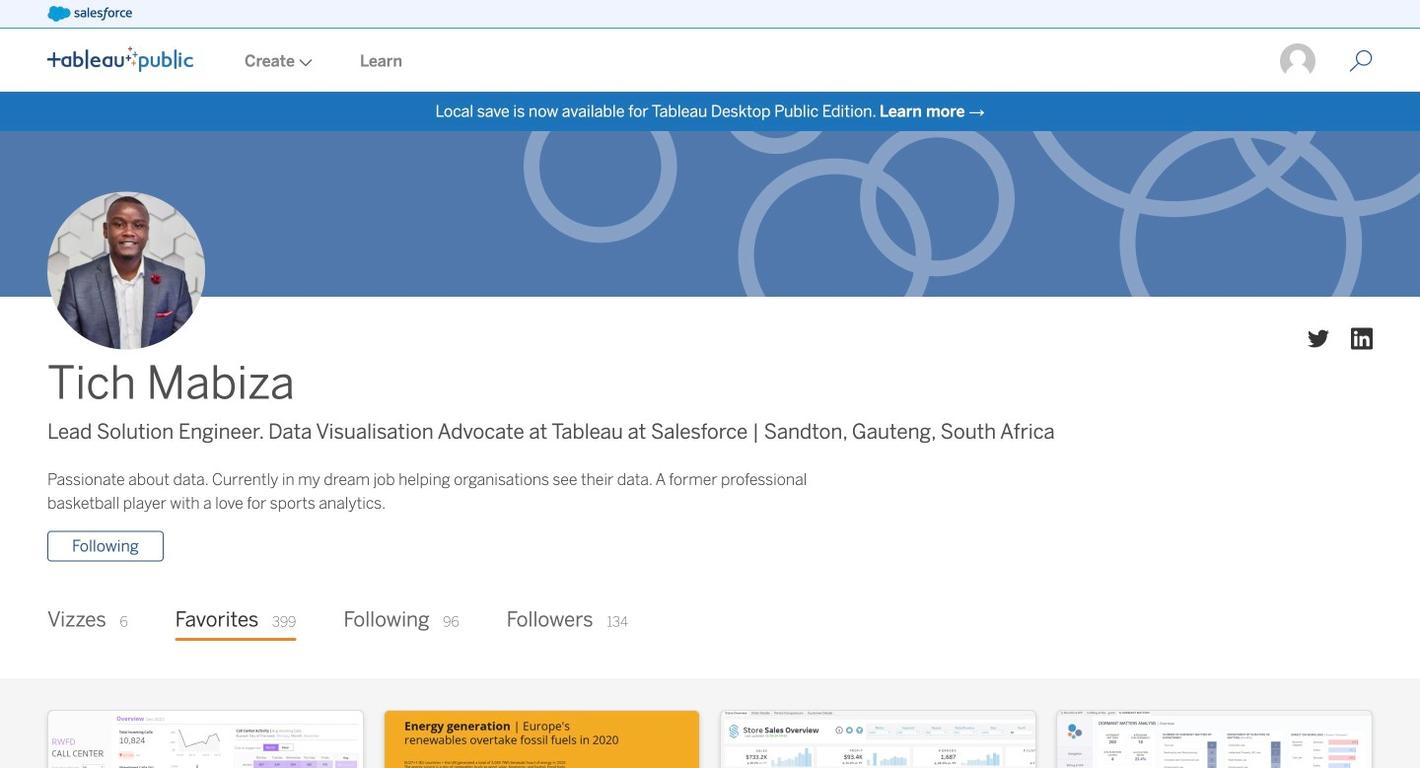 Task type: locate. For each thing, give the bounding box(es) containing it.
avatar image
[[47, 192, 205, 349]]

create image
[[295, 59, 313, 67]]

go to search image
[[1325, 49, 1396, 73]]

t.turtle image
[[1278, 41, 1318, 81]]



Task type: describe. For each thing, give the bounding box(es) containing it.
salesforce logo image
[[47, 6, 132, 22]]

logo image
[[47, 46, 193, 72]]



Task type: vqa. For each thing, say whether or not it's contained in the screenshot.
avatar in the top left of the page
yes



